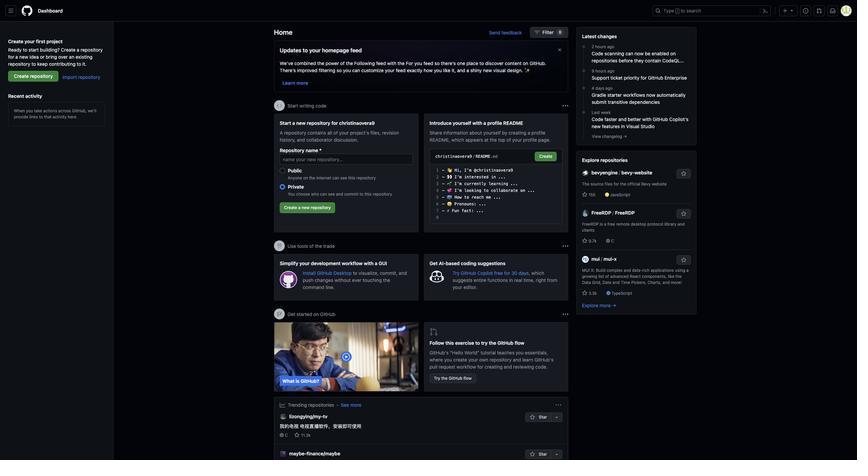Task type: vqa. For each thing, say whether or not it's contained in the screenshot.


Task type: locate. For each thing, give the bounding box(es) containing it.
an
[[69, 54, 74, 60]]

0 vertical spatial like
[[443, 68, 451, 73]]

code inside last week code faster and better with github copilot's new features in visual studio
[[592, 117, 603, 122]]

repository right commit
[[373, 192, 392, 197]]

send
[[489, 30, 500, 35]]

0 vertical spatial in
[[621, 124, 625, 129]]

with up studio
[[643, 117, 652, 122]]

over
[[58, 54, 68, 60]]

1 vertical spatial flow
[[464, 376, 472, 382]]

/ for freerdp
[[613, 210, 614, 216]]

9.7k
[[588, 239, 597, 244]]

recent activity
[[8, 93, 42, 99]]

git pull request image
[[817, 8, 822, 14]]

on inside 2 hours ago code scanning can now be enabled on repositories before they contain codeql supported languages
[[671, 51, 676, 56]]

commit
[[344, 192, 359, 197]]

why am i seeing this? image
[[563, 312, 568, 317]]

try the github flow element
[[424, 323, 568, 392]]

plus image
[[783, 8, 788, 14]]

enterprise
[[665, 75, 687, 81]]

1 hours from the top
[[595, 44, 606, 49]]

0 horizontal spatial 2
[[436, 175, 439, 180]]

the inside 'link'
[[441, 376, 448, 382]]

0 horizontal spatial now
[[635, 51, 644, 56]]

None submit
[[535, 152, 557, 162]]

existing
[[76, 54, 92, 60]]

is for github?
[[296, 379, 300, 385]]

suggests
[[453, 278, 473, 284]]

typescript
[[612, 291, 632, 296]]

1 horizontal spatial get
[[430, 261, 438, 267]]

2 star button from the top
[[525, 451, 551, 460]]

changes right latest
[[598, 33, 617, 39]]

1 dot fill image from the top
[[581, 44, 586, 49]]

1 horizontal spatial more
[[350, 403, 362, 409]]

dot fill image for support ticket priority for github enterprise
[[581, 68, 586, 74]]

the inside 'mui x: build complex and data-rich applications using a growing list of advanced react components, like the data grid, date and time pickers, charts, and more!'
[[676, 274, 682, 279]]

the left following
[[346, 60, 353, 66]]

5 - from the top
[[442, 195, 445, 200]]

to inside private you choose who can see and commit to this repository
[[360, 192, 364, 197]]

on inside the 1 - 👋 hi, i'm @christinaovera9 2 - 👀 i'm interested in ... 3 - 🌱 i'm currently learning ... 4 - 💞️ i'm looking to collaborate on ... 5 - 📫 how to reach me ... 6 - 😄 pronouns: ... 7 - ⚡ fun fact: ... 8
[[520, 189, 525, 193]]

try github copilot free for 30 days,
[[453, 271, 532, 276]]

2 horizontal spatial in
[[621, 124, 625, 129]]

the down request
[[441, 376, 448, 382]]

- left 💞️ at right top
[[442, 189, 445, 193]]

introduce yourself with a profile readme
[[430, 120, 523, 126]]

/ inside "introduce yourself with a profile readme" element
[[473, 154, 475, 159]]

introduce
[[430, 120, 452, 126]]

can down following
[[352, 68, 360, 73]]

hours inside 2 hours ago code scanning can now be enabled on repositories before they contain codeql supported languages
[[595, 44, 606, 49]]

or
[[40, 54, 45, 60]]

languages
[[616, 65, 638, 71]]

now inside 4 days ago gradle starter workflows now automatically submit transitive dependencies
[[647, 92, 656, 98]]

filter image
[[534, 30, 540, 35]]

notifications image
[[830, 8, 836, 14]]

flow up learn
[[515, 341, 524, 346]]

1 vertical spatial dot fill image
[[581, 68, 586, 74]]

pronouns:
[[455, 202, 477, 207]]

2 dot fill image from the top
[[581, 68, 586, 74]]

0 vertical spatial add this repository to a list image
[[554, 415, 560, 421]]

1 horizontal spatial flow
[[515, 341, 524, 346]]

repo details element
[[280, 433, 362, 439]]

latest changes
[[582, 33, 617, 39]]

you up learn
[[516, 350, 524, 356]]

0 vertical spatial changes
[[598, 33, 617, 39]]

with left for
[[387, 60, 396, 66]]

and inside freerdp is a free remote desktop protocol library and clients
[[678, 222, 685, 227]]

1 vertical spatial is
[[296, 379, 300, 385]]

create up recent activity
[[14, 73, 29, 79]]

c down the 我的电视
[[285, 434, 288, 439]]

0 horizontal spatial workflow
[[342, 261, 363, 267]]

on right started
[[314, 312, 319, 317]]

new inside the we've combined the power of the following feed with the for you feed so there's one place to discover content on github. there's improved filtering so you can customize your feed exactly how you like it, and a shiny new visual design. ✨
[[483, 68, 492, 73]]

1 horizontal spatial yourself
[[483, 130, 501, 136]]

free inside the get ai-based coding suggestions element
[[494, 271, 503, 276]]

2 vertical spatial repositories
[[308, 403, 334, 409]]

try the github flow link
[[430, 374, 476, 384]]

explore up @bevyengine profile 'icon'
[[582, 157, 599, 163]]

0 vertical spatial readme
[[503, 120, 523, 126]]

@maybe-finance profile image
[[280, 451, 287, 458]]

1 horizontal spatial now
[[647, 92, 656, 98]]

interested
[[464, 175, 489, 180]]

repository name *
[[280, 148, 322, 153]]

see up private you choose who can see and commit to this repository on the left top of the page
[[341, 176, 347, 181]]

freerdp / freerdp
[[592, 210, 635, 216]]

0 vertical spatial get
[[430, 261, 438, 267]]

repository
[[280, 148, 305, 153]]

github inside last week code faster and better with github copilot's new features in visual studio
[[653, 117, 668, 122]]

the down the commit,
[[383, 278, 390, 284]]

0 horizontal spatial this
[[348, 176, 355, 181]]

ago inside '9 hours ago support ticket priority for github enterprise'
[[608, 69, 615, 74]]

repositories for trending repositories · see more
[[308, 403, 334, 409]]

type
[[664, 8, 674, 14]]

0 vertical spatial 4
[[592, 86, 594, 91]]

/ down javascript
[[613, 210, 614, 216]]

- right 3
[[442, 182, 445, 187]]

1 code from the top
[[592, 51, 603, 56]]

free for remote
[[608, 222, 615, 227]]

1 star this repository image from the top
[[681, 171, 687, 177]]

in inside the 1 - 👋 hi, i'm @christinaovera9 2 - 👀 i'm interested in ... 3 - 🌱 i'm currently learning ... 4 - 💞️ i'm looking to collaborate on ... 5 - 📫 how to reach me ... 6 - 😄 pronouns: ... 7 - ⚡ fun fact: ... 8
[[491, 175, 496, 180]]

your inside the we've combined the power of the following feed with the for you feed so there's one place to discover content on github. there's improved filtering so you can customize your feed exactly how you like it, and a shiny new visual design. ✨
[[385, 68, 395, 73]]

0 vertical spatial explore
[[582, 157, 599, 163]]

star image
[[582, 192, 588, 198], [582, 291, 588, 296], [530, 415, 535, 421], [294, 433, 300, 439], [530, 453, 535, 458]]

4 up 5
[[436, 189, 439, 193]]

to left "try"
[[475, 341, 480, 346]]

of inside 'mui x: build complex and data-rich applications using a growing list of advanced react components, like the data grid, date and time pickers, charts, and more!'
[[605, 274, 609, 279]]

ago up the starter
[[606, 86, 613, 91]]

1 vertical spatial code
[[592, 117, 603, 122]]

2 star this repository image from the top
[[681, 258, 687, 263]]

1
[[436, 168, 439, 173]]

2 star from the top
[[538, 453, 547, 458]]

exercise
[[455, 341, 474, 346]]

1 horizontal spatial 8
[[559, 30, 562, 35]]

8 inside the 1 - 👋 hi, i'm @christinaovera9 2 - 👀 i'm interested in ... 3 - 🌱 i'm currently learning ... 4 - 💞️ i'm looking to collaborate on ... 5 - 📫 how to reach me ... 6 - 😄 pronouns: ... 7 - ⚡ fun fact: ... 8
[[436, 216, 439, 220]]

/ left the bevy-
[[619, 170, 620, 176]]

0 vertical spatial yourself
[[453, 120, 471, 126]]

homepage
[[322, 47, 349, 53]]

activity
[[25, 93, 42, 99], [53, 115, 67, 120]]

see right who
[[328, 192, 335, 197]]

repositories for explore repositories
[[601, 157, 628, 163]]

ago inside 2 hours ago code scanning can now be enabled on repositories before they contain codeql supported languages
[[607, 44, 614, 49]]

can right internet at left
[[333, 176, 339, 181]]

1 horizontal spatial like
[[668, 274, 675, 279]]

/ for to
[[676, 9, 679, 14]]

1 vertical spatial →
[[612, 303, 616, 309]]

github up teaches at the bottom
[[498, 341, 514, 346]]

free inside freerdp is a free remote desktop protocol library and clients
[[608, 222, 615, 227]]

github up studio
[[653, 117, 668, 122]]

scanning
[[605, 51, 624, 56]]

0 vertical spatial dot fill image
[[581, 85, 586, 91]]

1 star from the top
[[538, 415, 547, 420]]

1 vertical spatial this
[[365, 192, 372, 197]]

this
[[348, 176, 355, 181], [365, 192, 372, 197], [446, 341, 454, 346]]

of right all
[[334, 130, 338, 136]]

for
[[406, 60, 413, 66]]

to inside 'try the github flow' element
[[475, 341, 480, 346]]

1 horizontal spatial this
[[365, 192, 372, 197]]

2 down latest
[[592, 44, 594, 49]]

more for explore
[[600, 303, 611, 309]]

→ for explore more →
[[612, 303, 616, 309]]

2 horizontal spatial this
[[446, 341, 454, 346]]

create for create your first project ready to start building? create a repository for a new idea or bring over an existing repository to keep contributing to it.
[[8, 39, 23, 44]]

for inside the create your first project ready to start building? create a repository for a new idea or bring over an existing repository to keep contributing to it.
[[8, 54, 14, 60]]

new
[[19, 54, 28, 60], [483, 68, 492, 73], [296, 120, 306, 126], [592, 124, 601, 129], [302, 206, 310, 211]]

private
[[288, 184, 304, 190]]

command palette image
[[763, 8, 768, 14]]

@freerdp profile image
[[582, 210, 589, 217]]

clients
[[582, 228, 595, 233]]

and right the commit,
[[399, 271, 407, 276]]

idea
[[30, 54, 39, 60]]

to down take
[[39, 115, 43, 120]]

now inside 2 hours ago code scanning can now be enabled on repositories before they contain codeql supported languages
[[635, 51, 644, 56]]

👀
[[447, 175, 452, 180]]

choose
[[296, 192, 310, 197]]

/ down appears
[[473, 154, 475, 159]]

1 horizontal spatial free
[[608, 222, 615, 227]]

0 horizontal spatial 8
[[436, 216, 439, 220]]

new down discover at top right
[[483, 68, 492, 73]]

dot fill image
[[581, 44, 586, 49], [581, 68, 586, 74]]

new down "writing"
[[296, 120, 306, 126]]

more inside explore repositories navigation
[[600, 303, 611, 309]]

star image
[[582, 239, 588, 244]]

provide
[[14, 115, 28, 120]]

✨
[[524, 68, 530, 73]]

the down using
[[676, 274, 682, 279]]

0 vertical spatial star this repository image
[[681, 171, 687, 177]]

free up functions
[[494, 271, 503, 276]]

2 vertical spatial in
[[509, 278, 513, 284]]

and inside last week code faster and better with github copilot's new features in visual studio
[[619, 117, 627, 122]]

of right "list"
[[605, 274, 609, 279]]

how
[[424, 68, 433, 73]]

is inside freerdp is a free remote desktop protocol library and clients
[[600, 222, 603, 227]]

for left 30
[[504, 271, 510, 276]]

none submit inside "introduce yourself with a profile readme" element
[[535, 152, 557, 162]]

and inside private you choose who can see and commit to this repository
[[336, 192, 343, 197]]

0 horizontal spatial creating
[[485, 365, 503, 370]]

get started on github
[[288, 312, 336, 317]]

1 vertical spatial try
[[434, 376, 440, 382]]

0 horizontal spatial is
[[296, 379, 300, 385]]

0 vertical spatial c
[[611, 239, 614, 244]]

the left official on the top right of page
[[620, 182, 626, 187]]

1 vertical spatial star button
[[525, 451, 551, 460]]

star image inside the repo details element
[[294, 433, 300, 439]]

create for create a new repository
[[284, 206, 297, 211]]

now up dependencies
[[647, 92, 656, 98]]

new up view
[[592, 124, 601, 129]]

changes inside explore element
[[598, 33, 617, 39]]

new left the idea on the left top of page
[[19, 54, 28, 60]]

1 dot fill image from the top
[[581, 85, 586, 91]]

- right 5
[[442, 195, 445, 200]]

github inside the get ai-based coding suggestions element
[[461, 271, 476, 276]]

1 horizontal spatial so
[[435, 60, 440, 66]]

and left commit
[[336, 192, 343, 197]]

ever
[[352, 278, 362, 284]]

the
[[317, 60, 324, 66], [346, 60, 353, 66], [398, 60, 405, 66], [490, 137, 497, 143], [309, 176, 315, 181], [620, 182, 626, 187], [315, 243, 322, 249], [676, 274, 682, 279], [383, 278, 390, 284], [489, 341, 496, 346], [441, 376, 448, 382]]

2 hours from the top
[[596, 69, 606, 74]]

to inside when you take actions across github, we'll provide links to that activity here.
[[39, 115, 43, 120]]

a right by
[[528, 130, 530, 136]]

1 star button from the top
[[525, 413, 551, 423]]

/ inside type / to search
[[676, 9, 679, 14]]

→ for view changelog →
[[623, 134, 627, 139]]

1 vertical spatial get
[[288, 312, 295, 317]]

ago up scanning
[[607, 44, 614, 49]]

0 vertical spatial which
[[451, 137, 464, 143]]

now up they
[[635, 51, 644, 56]]

the inside share information about yourself by creating a profile readme, which appears at the top of your profile page.
[[490, 137, 497, 143]]

star this repository image
[[681, 171, 687, 177], [681, 258, 687, 263]]

star for tv
[[538, 415, 547, 420]]

collaborator
[[306, 137, 333, 143]]

activity inside when you take actions across github, we'll provide links to that activity here.
[[53, 115, 67, 120]]

1 horizontal spatial is
[[600, 222, 603, 227]]

0 vertical spatial christinaovera9
[[339, 120, 375, 126]]

to inside to visualize, commit, and push changes without ever touching the command line.
[[353, 271, 357, 276]]

mortar board image
[[277, 312, 282, 317]]

your down suggests at bottom right
[[453, 285, 462, 291]]

0 vertical spatial see
[[341, 176, 347, 181]]

a inside share information about yourself by creating a profile readme, which appears at the top of your profile page.
[[528, 130, 530, 136]]

0 horizontal spatial 4
[[436, 189, 439, 193]]

flow inside 'link'
[[464, 376, 472, 382]]

which down information
[[451, 137, 464, 143]]

in for interested
[[491, 175, 496, 180]]

code
[[592, 51, 603, 56], [592, 117, 603, 122]]

start writing code
[[288, 103, 326, 109]]

1 horizontal spatial which
[[532, 271, 544, 276]]

date
[[603, 280, 612, 286]]

why am i seeing this? image
[[563, 103, 568, 109], [563, 244, 568, 249]]

project's
[[350, 130, 369, 136]]

start for start a new repository for christinaovera9
[[280, 120, 291, 126]]

view changelog →
[[592, 134, 627, 139]]

1 vertical spatial creating
[[485, 365, 503, 370]]

and down teaches at the bottom
[[504, 365, 512, 370]]

4 - from the top
[[442, 189, 445, 193]]

0 vertical spatial try
[[453, 271, 460, 276]]

hours for support
[[596, 69, 606, 74]]

on inside the we've combined the power of the following feed with the for you feed so there's one place to discover content on github. there's improved filtering so you can customize your feed exactly how you like it, and a shiny new visual design. ✨
[[523, 60, 529, 66]]

like inside 'mui x: build complex and data-rich applications using a growing list of advanced react components, like the data grid, date and time pickers, charts, and more!'
[[668, 274, 675, 279]]

free down freerdp / freerdp
[[608, 222, 615, 227]]

0 horizontal spatial more
[[297, 80, 308, 86]]

0 vertical spatial code
[[592, 51, 603, 56]]

your
[[25, 39, 35, 44], [309, 47, 321, 53], [385, 68, 395, 73], [339, 130, 349, 136], [512, 137, 522, 143], [300, 261, 310, 267], [453, 285, 462, 291], [469, 358, 478, 363]]

1 why am i seeing this? image from the top
[[563, 103, 568, 109]]

repositories up tv
[[308, 403, 334, 409]]

github up suggests at bottom right
[[461, 271, 476, 276]]

1 horizontal spatial workflow
[[457, 365, 476, 370]]

0 horizontal spatial yourself
[[453, 120, 471, 126]]

for inside the get ai-based coding suggestions element
[[504, 271, 510, 276]]

try inside the get ai-based coding suggestions element
[[453, 271, 460, 276]]

repositories inside explore repositories navigation
[[601, 157, 628, 163]]

how
[[455, 195, 462, 200]]

ai-
[[439, 261, 446, 267]]

0 horizontal spatial github's
[[430, 350, 449, 356]]

1 vertical spatial workflow
[[457, 365, 476, 370]]

like up more!
[[668, 274, 675, 279]]

2 vertical spatial profile
[[523, 137, 537, 143]]

which inside share information about yourself by creating a profile readme, which appears at the top of your profile page.
[[451, 137, 464, 143]]

and right faster
[[619, 117, 627, 122]]

1 vertical spatial changes
[[315, 278, 333, 284]]

ago inside 4 days ago gradle starter workflows now automatically submit transitive dependencies
[[606, 86, 613, 91]]

1 vertical spatial dot fill image
[[581, 110, 586, 115]]

freerdp is a free remote desktop protocol library and clients
[[582, 222, 685, 233]]

now for be
[[635, 51, 644, 56]]

dot fill image
[[581, 85, 586, 91], [581, 110, 586, 115]]

git pull request image
[[430, 328, 438, 337]]

actions
[[43, 108, 57, 114]]

gui
[[379, 261, 387, 267]]

more down date
[[600, 303, 611, 309]]

this inside public anyone on the internet can see this repository
[[348, 176, 355, 181]]

changes down install github desktop link on the bottom of page
[[315, 278, 333, 284]]

0 vertical spatial 2
[[592, 44, 594, 49]]

0 vertical spatial star
[[538, 415, 547, 420]]

1 vertical spatial hours
[[596, 69, 606, 74]]

freerdp for freerdp
[[592, 210, 611, 216]]

public anyone on the internet can see this repository
[[288, 168, 376, 181]]

create down you
[[284, 206, 297, 211]]

more down improved
[[297, 80, 308, 86]]

... down reach
[[479, 202, 486, 207]]

on inside public anyone on the internet can see this repository
[[303, 176, 308, 181]]

1 vertical spatial activity
[[53, 115, 67, 120]]

hours inside '9 hours ago support ticket priority for github enterprise'
[[596, 69, 606, 74]]

explore element
[[577, 27, 697, 461]]

freerdp for a
[[582, 222, 599, 227]]

2 why am i seeing this? image from the top
[[563, 244, 568, 249]]

0 vertical spatial creating
[[509, 130, 527, 136]]

我的电视
[[280, 424, 299, 430]]

top
[[498, 137, 505, 143]]

what is github? image
[[274, 323, 418, 392]]

star image for 155
[[582, 192, 588, 198]]

1 horizontal spatial creating
[[509, 130, 527, 136]]

0 horizontal spatial see
[[328, 192, 335, 197]]

2 hours ago code scanning can now be enabled on repositories before they contain codeql supported languages
[[592, 44, 680, 71]]

for down the own
[[478, 365, 484, 370]]

in inside last week code faster and better with github copilot's new features in visual studio
[[621, 124, 625, 129]]

1 add this repository to a list image from the top
[[554, 415, 560, 421]]

0 horizontal spatial try
[[434, 376, 440, 382]]

try inside 'link'
[[434, 376, 440, 382]]

for down ready
[[8, 54, 14, 60]]

github inside '9 hours ago support ticket priority for github enterprise'
[[648, 75, 664, 81]]

source
[[591, 182, 604, 187]]

workflow down create
[[457, 365, 476, 370]]

→ down visual
[[623, 134, 627, 139]]

电视直播软件，安装即可使用
[[300, 424, 362, 430]]

repository down teaches at the bottom
[[490, 358, 512, 363]]

explore down 3.3k
[[582, 303, 599, 309]]

advanced
[[610, 274, 629, 279]]

Public radio
[[280, 168, 285, 174]]

bevy-
[[622, 170, 635, 176]]

christinaovera9 inside "introduce yourself with a profile readme" element
[[435, 154, 472, 159]]

there's
[[280, 68, 296, 73]]

1 vertical spatial 4
[[436, 189, 439, 193]]

0 horizontal spatial →
[[612, 303, 616, 309]]

name your new repository... text field
[[280, 154, 413, 165]]

2 vertical spatial this
[[446, 341, 454, 346]]

2 vertical spatial ago
[[606, 86, 613, 91]]

bring
[[46, 54, 57, 60]]

freerdp inside freerdp is a free remote desktop protocol library and clients
[[582, 222, 599, 227]]

1 vertical spatial star
[[538, 453, 547, 458]]

2 add this repository to a list image from the top
[[554, 453, 560, 458]]

see
[[341, 403, 349, 409]]

/ for bevy-
[[619, 170, 620, 176]]

get
[[430, 261, 438, 267], [288, 312, 295, 317]]

to up ever
[[353, 271, 357, 276]]

/ right mui
[[601, 256, 603, 262]]

introduce yourself with a profile readme element
[[424, 114, 568, 233]]

tools image
[[277, 244, 282, 249]]

1 vertical spatial explore
[[582, 303, 599, 309]]

christinaovera9 inside start a new repository element
[[339, 120, 375, 126]]

can up the before
[[626, 51, 634, 56]]

revision
[[382, 130, 399, 136]]

0 horizontal spatial christinaovera9
[[339, 120, 375, 126]]

fun
[[452, 209, 459, 214]]

why am i seeing this? image for get ai-based coding suggestions
[[563, 244, 568, 249]]

2 horizontal spatial more
[[600, 303, 611, 309]]

about
[[470, 130, 482, 136]]

0 vertical spatial more
[[297, 80, 308, 86]]

is down freerdp / freerdp
[[600, 222, 603, 227]]

request
[[439, 365, 455, 370]]

1 horizontal spatial readme
[[503, 120, 523, 126]]

0 vertical spatial workflow
[[342, 261, 363, 267]]

0 vertical spatial hours
[[595, 44, 606, 49]]

get ai-based coding suggestions element
[[424, 254, 568, 301]]

explore more → link
[[582, 303, 616, 309]]

for inside start a new repository element
[[332, 120, 338, 126]]

code scanning can now be enabled on repositories before they contain codeql supported languages link
[[592, 50, 691, 71]]

improved
[[297, 68, 318, 73]]

explore repositories navigation
[[577, 151, 697, 315]]

code.
[[536, 365, 548, 370]]

mui x: build complex and data-rich applications using a growing list of advanced react components, like the data grid, date and time pickers, charts, and more!
[[582, 268, 689, 286]]

the left internet at left
[[309, 176, 315, 181]]

try for try github copilot free for 30 days,
[[453, 271, 460, 276]]

maybe-finance/maybe
[[289, 451, 340, 457]]

0 horizontal spatial get
[[288, 312, 295, 317]]

1 vertical spatial why am i seeing this? image
[[563, 244, 568, 249]]

one
[[457, 60, 465, 66]]

star button for maybe-finance/maybe
[[525, 451, 551, 460]]

on right anyone
[[303, 176, 308, 181]]

to right commit
[[360, 192, 364, 197]]

repositories inside 2 hours ago code scanning can now be enabled on repositories before they contain codeql supported languages
[[592, 58, 618, 64]]

repository down keep
[[30, 73, 53, 79]]

new down choose
[[302, 206, 310, 211]]

your right top
[[512, 137, 522, 143]]

to down the idea on the left top of page
[[32, 61, 36, 67]]

so down power
[[337, 68, 342, 73]]

2 dot fill image from the top
[[581, 110, 586, 115]]

features
[[602, 124, 620, 129]]

repository down ready
[[8, 61, 30, 67]]

use
[[288, 243, 296, 249]]

... up learning
[[499, 175, 506, 180]]

4 days ago gradle starter workflows now automatically submit transitive dependencies
[[592, 86, 686, 105]]

new inside the create your first project ready to start building? create a repository for a new idea or bring over an existing repository to keep contributing to it.
[[19, 54, 28, 60]]

0 horizontal spatial c
[[285, 434, 288, 439]]

0 horizontal spatial which
[[451, 137, 464, 143]]

send feedback link
[[489, 29, 522, 36]]

8 right filter
[[559, 30, 562, 35]]

github right started
[[320, 312, 336, 317]]

this up commit
[[348, 176, 355, 181]]

1 explore from the top
[[582, 157, 599, 163]]

1 horizontal spatial christinaovera9
[[435, 154, 472, 159]]

2 code from the top
[[592, 117, 603, 122]]

0 horizontal spatial in
[[491, 175, 496, 180]]

coding
[[461, 261, 477, 267]]

your up discussion.
[[339, 130, 349, 136]]

0 vertical spatial now
[[635, 51, 644, 56]]

4 left days
[[592, 86, 594, 91]]

0 vertical spatial →
[[623, 134, 627, 139]]

github inside 'link'
[[449, 376, 463, 382]]

1 vertical spatial add this repository to a list image
[[554, 453, 560, 458]]

get ai-based coding suggestions
[[430, 261, 506, 267]]

dot fill image left days
[[581, 85, 586, 91]]

0 vertical spatial is
[[600, 222, 603, 227]]

star image for 3.3k
[[582, 291, 588, 296]]

create a new repository button
[[280, 203, 335, 214]]

add this repository to a list image
[[554, 415, 560, 421], [554, 453, 560, 458]]

you up links
[[26, 108, 33, 114]]

github's up code.
[[535, 358, 554, 363]]

2 explore from the top
[[582, 303, 599, 309]]

→
[[623, 134, 627, 139], [612, 303, 616, 309]]

4 inside 4 days ago gradle starter workflows now automatically submit transitive dependencies
[[592, 86, 594, 91]]

1 horizontal spatial 2
[[592, 44, 594, 49]]

a repository contains all of your project's files, revision history, and collaborator discussion.
[[280, 130, 399, 143]]

feed item heading menu image
[[556, 403, 561, 409]]

1 horizontal spatial try
[[453, 271, 460, 276]]

can inside 2 hours ago code scanning can now be enabled on repositories before they contain codeql supported languages
[[626, 51, 634, 56]]

1 vertical spatial c
[[285, 434, 288, 439]]



Task type: describe. For each thing, give the bounding box(es) containing it.
keep
[[37, 61, 48, 67]]

maybe-finance/maybe link
[[289, 451, 340, 458]]

3 - from the top
[[442, 182, 445, 187]]

to up me
[[484, 189, 489, 193]]

star this repository image for x
[[681, 258, 687, 263]]

get for get ai-based coding suggestions
[[430, 261, 438, 267]]

github's "hello world" tutorial teaches you essentials, where you create your own repository and learn github's pull request workflow for creating and reviewing code.
[[430, 350, 554, 370]]

tools
[[297, 243, 308, 249]]

a up share information about yourself by creating a profile readme, which appears at the top of your profile page.
[[484, 120, 486, 126]]

copilot's
[[669, 117, 689, 122]]

repository inside private you choose who can see and commit to this repository
[[373, 192, 392, 197]]

1 vertical spatial profile
[[532, 130, 546, 136]]

from
[[547, 278, 557, 284]]

0 vertical spatial github's
[[430, 350, 449, 356]]

in for features
[[621, 124, 625, 129]]

feed up how
[[424, 60, 433, 66]]

github desktop image
[[280, 271, 297, 289]]

yourself inside share information about yourself by creating a profile readme, which appears at the top of your profile page.
[[483, 130, 501, 136]]

c inside the repo details element
[[285, 434, 288, 439]]

of inside the we've combined the power of the following feed with the for you feed so there's one place to discover content on github. there's improved filtering so you can customize your feed exactly how you like it, and a shiny new visual design. ✨
[[340, 60, 345, 66]]

free for for
[[494, 271, 503, 276]]

why am i seeing this? image for introduce yourself with a profile readme
[[563, 103, 568, 109]]

ready
[[8, 47, 22, 53]]

discover
[[485, 60, 504, 66]]

a down ready
[[15, 54, 18, 60]]

repository up existing
[[81, 47, 103, 53]]

in inside which suggests entire functions in real time, right from your editor.
[[509, 278, 513, 284]]

you right filtering
[[343, 68, 351, 73]]

github.
[[530, 60, 546, 66]]

desktop
[[334, 271, 352, 276]]

data-
[[632, 268, 643, 273]]

star this repository image for website
[[681, 171, 687, 177]]

teaches
[[497, 350, 515, 356]]

add this repository to a list image for maybe-finance/maybe
[[554, 453, 560, 458]]

to up 'pronouns:' in the top right of the page
[[464, 195, 469, 200]]

customize
[[361, 68, 384, 73]]

of right tools
[[309, 243, 314, 249]]

recent
[[8, 93, 24, 99]]

i'm up how
[[455, 189, 462, 193]]

create up an
[[61, 47, 75, 53]]

with up "about"
[[473, 120, 482, 126]]

feed up following
[[351, 47, 362, 53]]

code image
[[277, 103, 282, 108]]

this inside 'try the github flow' element
[[446, 341, 454, 346]]

essentials,
[[525, 350, 548, 356]]

i'm right 🌱
[[455, 182, 462, 187]]

hours for code
[[595, 44, 606, 49]]

visual
[[626, 124, 640, 129]]

and left more!
[[663, 280, 670, 286]]

repository down it.
[[78, 74, 100, 80]]

... right the collaborate
[[528, 189, 535, 193]]

feed left exactly
[[396, 68, 406, 73]]

by
[[502, 130, 507, 136]]

try the github flow
[[434, 376, 472, 382]]

11.3k
[[301, 434, 311, 439]]

a
[[280, 130, 283, 136]]

what is github? element
[[274, 323, 419, 392]]

ago for ticket
[[608, 69, 615, 74]]

star this repository image
[[681, 212, 687, 217]]

a up history,
[[292, 120, 295, 126]]

your inside the create your first project ready to start building? create a repository for a new idea or bring over an existing repository to keep contributing to it.
[[25, 39, 35, 44]]

import repository
[[63, 74, 100, 80]]

start for start writing code
[[288, 103, 298, 109]]

a inside freerdp is a free remote desktop protocol library and clients
[[604, 222, 607, 227]]

... right fact:
[[476, 209, 484, 214]]

desktop
[[631, 222, 646, 227]]

creating inside share information about yourself by creating a profile readme, which appears at the top of your profile page.
[[509, 130, 527, 136]]

to left it.
[[77, 61, 81, 67]]

dot fill image for code faster and better with github copilot's new features in visual studio
[[581, 110, 586, 115]]

@lizongying profile image
[[280, 414, 287, 421]]

simplify
[[280, 261, 298, 267]]

explore for explore repositories
[[582, 157, 599, 163]]

create repository
[[14, 73, 53, 79]]

a inside the we've combined the power of the following feed with the for you feed so there's one place to discover content on github. there's improved filtering so you can customize your feed exactly how you like it, and a shiny new visual design. ✨
[[467, 68, 469, 73]]

9
[[592, 69, 594, 74]]

ticket
[[611, 75, 623, 81]]

issue opened image
[[803, 8, 809, 14]]

supported
[[592, 65, 614, 71]]

ago for scanning
[[607, 44, 614, 49]]

4 inside the 1 - 👋 hi, i'm @christinaovera9 2 - 👀 i'm interested in ... 3 - 🌱 i'm currently learning ... 4 - 💞️ i'm looking to collaborate on ... 5 - 📫 how to reach me ... 6 - 😄 pronouns: ... 7 - ⚡ fun fact: ... 8
[[436, 189, 439, 193]]

6
[[436, 202, 439, 207]]

0 vertical spatial profile
[[487, 120, 502, 126]]

dot fill image for gradle starter workflows now automatically submit transitive dependencies
[[581, 85, 586, 91]]

repository inside github's "hello world" tutorial teaches you essentials, where you create your own repository and learn github's pull request workflow for creating and reviewing code.
[[490, 358, 512, 363]]

0 horizontal spatial readme
[[476, 154, 490, 159]]

filtering
[[319, 68, 335, 73]]

react
[[630, 274, 641, 279]]

workflow inside github's "hello world" tutorial teaches you essentials, where you create your own repository and learn github's pull request workflow for creating and reviewing code.
[[457, 365, 476, 370]]

can inside the we've combined the power of the following feed with the for you feed so there's one place to discover content on github. there's improved filtering so you can customize your feed exactly how you like it, and a shiny new visual design. ✨
[[352, 68, 360, 73]]

you up request
[[444, 358, 452, 363]]

repository up contains
[[307, 120, 330, 126]]

repository inside a repository contains all of your project's files, revision history, and collaborator discussion.
[[284, 130, 306, 136]]

is for a
[[600, 222, 603, 227]]

2 inside the 1 - 👋 hi, i'm @christinaovera9 2 - 👀 i'm interested in ... 3 - 🌱 i'm currently learning ... 4 - 💞️ i'm looking to collaborate on ... 5 - 📫 how to reach me ... 6 - 😄 pronouns: ... 7 - ⚡ fun fact: ... 8
[[436, 175, 439, 180]]

0 vertical spatial 8
[[559, 30, 562, 35]]

simplify your development workflow with a gui element
[[274, 254, 419, 301]]

get for get started on github
[[288, 312, 295, 317]]

@mui profile image
[[582, 257, 589, 263]]

the up filtering
[[317, 60, 324, 66]]

applications
[[651, 268, 674, 273]]

that
[[44, 115, 52, 120]]

and left data-
[[624, 268, 631, 273]]

protocol
[[648, 222, 663, 227]]

"hello
[[450, 350, 463, 356]]

more for learn
[[297, 80, 308, 86]]

combined
[[294, 60, 316, 66]]

homepage image
[[22, 5, 32, 16]]

... up the collaborate
[[511, 182, 518, 187]]

0 vertical spatial activity
[[25, 93, 42, 99]]

your inside github's "hello world" tutorial teaches you essentials, where you create your own repository and learn github's pull request workflow for creating and reviewing code.
[[469, 358, 478, 363]]

of inside share information about yourself by creating a profile readme, which appears at the top of your profile page.
[[507, 137, 511, 143]]

with inside the we've combined the power of the following feed with the for you feed so there's one place to discover content on github. there's improved filtering so you can customize your feed exactly how you like it, and a shiny new visual design. ✨
[[387, 60, 396, 66]]

to up "combined"
[[303, 47, 308, 53]]

play image
[[342, 353, 350, 362]]

view changelog → link
[[592, 134, 627, 139]]

0 vertical spatial website
[[635, 170, 653, 176]]

👋
[[447, 168, 452, 173]]

the left for
[[398, 60, 405, 66]]

1 vertical spatial website
[[652, 182, 667, 187]]

this inside private you choose who can see and commit to this repository
[[365, 192, 372, 197]]

see inside public anyone on the internet can see this repository
[[341, 176, 347, 181]]

latest
[[582, 33, 597, 39]]

the inside public anyone on the internet can see this repository
[[309, 176, 315, 181]]

see inside private you choose who can see and commit to this repository
[[328, 192, 335, 197]]

charts,
[[648, 280, 662, 286]]

github,
[[72, 108, 87, 114]]

your up "combined"
[[309, 47, 321, 53]]

me
[[486, 195, 491, 200]]

the
[[582, 182, 590, 187]]

view
[[592, 134, 601, 139]]

graph image
[[280, 403, 285, 408]]

star image for 11.3k
[[294, 433, 300, 439]]

star for finance/maybe
[[538, 453, 547, 458]]

christinaovera9 / readme .md
[[435, 154, 498, 159]]

you up exactly
[[414, 60, 422, 66]]

currently
[[464, 182, 486, 187]]

which inside which suggests entire functions in real time, right from your editor.
[[532, 271, 544, 276]]

appears
[[466, 137, 483, 143]]

days,
[[519, 271, 530, 276]]

exactly
[[407, 68, 423, 73]]

links
[[29, 115, 38, 120]]

and up the reviewing on the bottom of the page
[[513, 358, 521, 363]]

and inside a repository contains all of your project's files, revision history, and collaborator discussion.
[[297, 137, 305, 143]]

grid,
[[592, 280, 602, 286]]

for inside explore repositories navigation
[[614, 182, 619, 187]]

right
[[536, 278, 546, 284]]

mui-
[[604, 256, 614, 262]]

you inside when you take actions across github, we'll provide links to that activity here.
[[26, 108, 33, 114]]

learn more
[[283, 80, 308, 86]]

and inside to visualize, commit, and push changes without ever touching the command line.
[[399, 271, 407, 276]]

repository inside public anyone on the internet can see this repository
[[357, 176, 376, 181]]

code inside 2 hours ago code scanning can now be enabled on repositories before they contain codeql supported languages
[[592, 51, 603, 56]]

for inside '9 hours ago support ticket priority for github enterprise'
[[641, 75, 647, 81]]

6 - from the top
[[442, 202, 445, 207]]

a up existing
[[77, 47, 79, 53]]

1 - from the top
[[442, 168, 445, 173]]

to inside the we've combined the power of the following feed with the for you feed so there's one place to discover content on github. there's improved filtering so you can customize your feed exactly how you like it, and a shiny new visual design. ✨
[[480, 60, 484, 66]]

explore for explore more →
[[582, 303, 599, 309]]

and down advanced
[[613, 280, 620, 286]]

build
[[596, 268, 606, 273]]

submit
[[592, 99, 607, 105]]

7 - from the top
[[442, 209, 445, 214]]

i'm down hi,
[[455, 175, 462, 180]]

triangle down image
[[789, 8, 795, 13]]

be
[[645, 51, 651, 56]]

list
[[599, 274, 604, 279]]

c inside explore repositories navigation
[[611, 239, 614, 244]]

we've
[[280, 60, 293, 66]]

freerdp up remote
[[615, 210, 635, 216]]

with up visualize,
[[364, 261, 374, 267]]

your inside which suggests entire functions in real time, right from your editor.
[[453, 285, 462, 291]]

your inside simplify your development workflow with a gui element
[[300, 261, 310, 267]]

changes inside to visualize, commit, and push changes without ever touching the command line.
[[315, 278, 333, 284]]

mui / mui-x
[[592, 256, 617, 262]]

mui
[[592, 256, 600, 262]]

push
[[303, 278, 314, 284]]

/ for readme
[[473, 154, 475, 159]]

to left start
[[23, 47, 27, 53]]

try for try the github flow
[[434, 376, 440, 382]]

Private radio
[[280, 184, 285, 190]]

github inside simplify your development workflow with a gui element
[[317, 271, 332, 276]]

the inside to visualize, commit, and push changes without ever touching the command line.
[[383, 278, 390, 284]]

x image
[[557, 47, 563, 53]]

for inside github's "hello world" tutorial teaches you essentials, where you create your own repository and learn github's pull request workflow for creating and reviewing code.
[[478, 365, 484, 370]]

1 vertical spatial so
[[337, 68, 342, 73]]

/ for mui-
[[601, 256, 603, 262]]

add this repository to a list image for lizongying/my-tv
[[554, 415, 560, 421]]

can inside private you choose who can see and commit to this repository
[[320, 192, 327, 197]]

enabled
[[652, 51, 669, 56]]

there's
[[441, 60, 456, 66]]

dot fill image for code scanning can now be enabled on repositories before they contain codeql supported languages
[[581, 44, 586, 49]]

rich
[[643, 268, 650, 273]]

of inside a repository contains all of your project's files, revision history, and collaborator discussion.
[[334, 130, 338, 136]]

start a new repository element
[[274, 114, 419, 233]]

2 inside 2 hours ago code scanning can now be enabled on repositories before they contain codeql supported languages
[[592, 44, 594, 49]]

try github copilot free for 30 days, link
[[453, 271, 532, 276]]

@bevyengine profile image
[[582, 170, 589, 177]]

1 - 👋 hi, i'm @christinaovera9 2 - 👀 i'm interested in ... 3 - 🌱 i'm currently learning ... 4 - 💞️ i'm looking to collaborate on ... 5 - 📫 how to reach me ... 6 - 😄 pronouns: ... 7 - ⚡ fun fact: ... 8
[[436, 168, 535, 220]]

create for create repository
[[14, 73, 29, 79]]

type / to search
[[664, 8, 701, 14]]

😄
[[447, 202, 452, 207]]

new inside last week code faster and better with github copilot's new features in visual studio
[[592, 124, 601, 129]]

0 vertical spatial so
[[435, 60, 440, 66]]

with inside last week code faster and better with github copilot's new features in visual studio
[[643, 117, 652, 122]]

2 - from the top
[[442, 175, 445, 180]]

looking
[[464, 189, 481, 193]]

a inside 'mui x: build complex and data-rich applications using a growing list of advanced react components, like the data grid, date and time pickers, charts, and more!'
[[687, 268, 689, 273]]

to left search
[[681, 8, 685, 14]]

like inside the we've combined the power of the following feed with the for you feed so there's one place to discover content on github. there's improved filtering so you can customize your feed exactly how you like it, and a shiny new visual design. ✨
[[443, 68, 451, 73]]

⚡
[[447, 209, 450, 214]]

you
[[288, 192, 295, 197]]

ago for starter
[[606, 86, 613, 91]]

1 vertical spatial github's
[[535, 358, 554, 363]]

9 hours ago support ticket priority for github enterprise
[[592, 69, 687, 81]]

when you take actions across github, we'll provide links to that activity here.
[[14, 108, 96, 120]]

the right "try"
[[489, 341, 496, 346]]

your inside a repository contains all of your project's files, revision history, and collaborator discussion.
[[339, 130, 349, 136]]

... right me
[[494, 195, 501, 200]]

0 vertical spatial flow
[[515, 341, 524, 346]]

creating inside github's "hello world" tutorial teaches you essentials, where you create your own repository and learn github's pull request workflow for creating and reviewing code.
[[485, 365, 503, 370]]

you right how
[[434, 68, 442, 73]]

power
[[326, 60, 339, 66]]

repository inside button
[[311, 206, 331, 211]]

bevyengine
[[592, 170, 618, 176]]

reach
[[472, 195, 484, 200]]

private you choose who can see and commit to this repository
[[288, 184, 392, 197]]

own
[[479, 358, 488, 363]]

week
[[601, 110, 611, 115]]

the left trade
[[315, 243, 322, 249]]

your inside share information about yourself by creating a profile readme, which appears at the top of your profile page.
[[512, 137, 522, 143]]

a inside button
[[298, 206, 301, 211]]

better
[[628, 117, 641, 122]]

a left the gui
[[375, 261, 378, 267]]

search
[[687, 8, 701, 14]]

now for automatically
[[647, 92, 656, 98]]

new inside create a new repository button
[[302, 206, 310, 211]]

3.3k
[[588, 291, 597, 296]]

functions
[[488, 278, 508, 284]]

can inside public anyone on the internet can see this repository
[[333, 176, 339, 181]]

i'm right hi,
[[464, 168, 472, 173]]

feed up customize
[[376, 60, 386, 66]]

star button for lizongying/my-tv
[[525, 413, 551, 423]]

and inside the we've combined the power of the following feed with the for you feed so there's one place to discover content on github. there's improved filtering so you can customize your feed exactly how you like it, and a shiny new visual design. ✨
[[457, 68, 465, 73]]

start a new repository for christinaovera9
[[280, 120, 375, 126]]

copilot
[[477, 271, 493, 276]]



